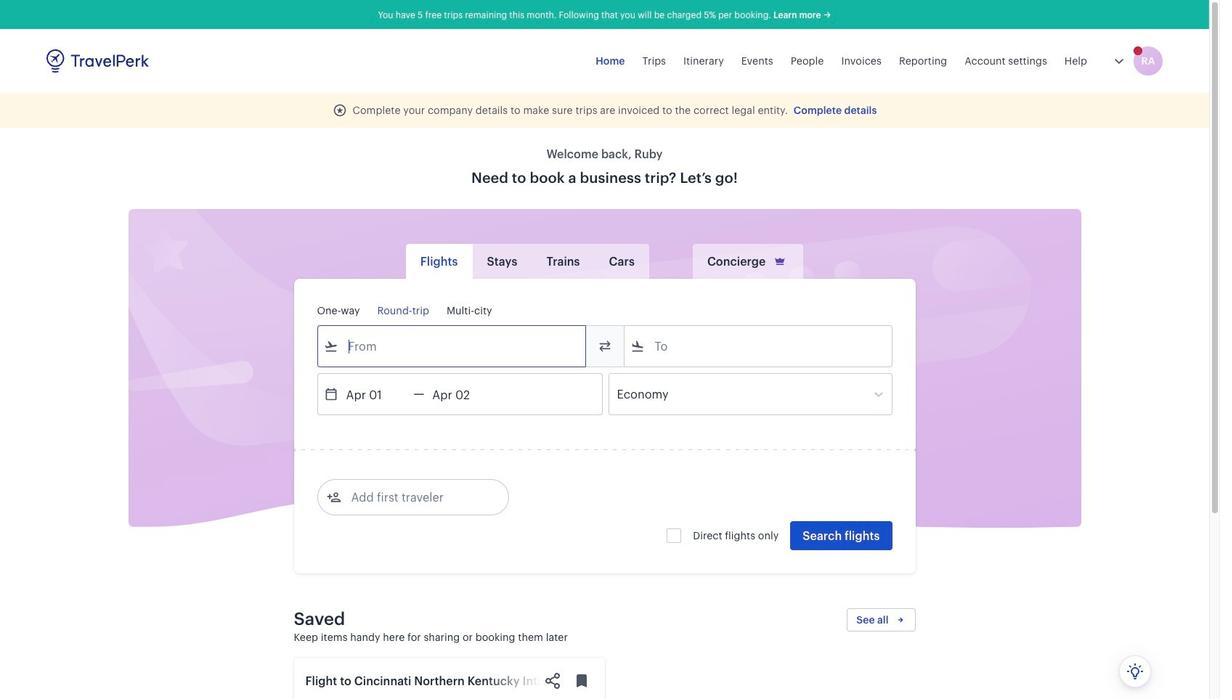 Task type: locate. For each thing, give the bounding box(es) containing it.
Add first traveler search field
[[341, 486, 492, 509]]



Task type: describe. For each thing, give the bounding box(es) containing it.
Depart text field
[[338, 374, 414, 415]]

Return text field
[[424, 374, 500, 415]]

From search field
[[338, 335, 566, 358]]

To search field
[[645, 335, 873, 358]]



